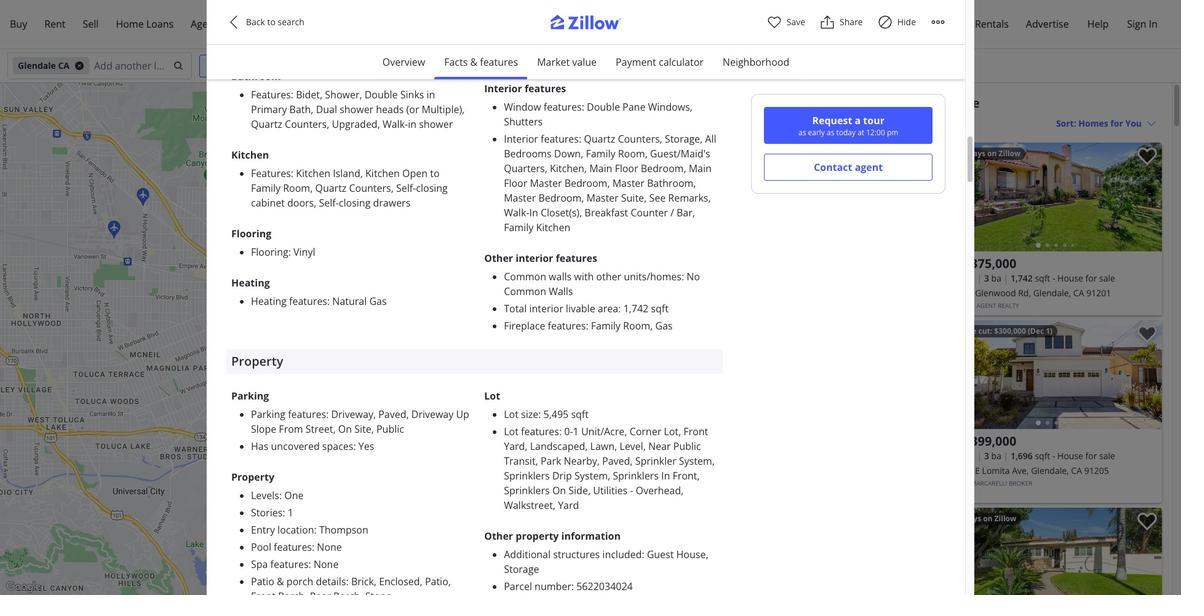 Task type: locate. For each thing, give the bounding box(es) containing it.
3d down 96k link
[[370, 347, 376, 353]]

1 horizontal spatial 1.48m
[[540, 173, 559, 182]]

house up 1755 glenwood rd, glendale, ca 91201 link at the right of the page
[[1058, 273, 1084, 284]]

guest
[[647, 548, 674, 562]]

1 vertical spatial interior
[[504, 132, 539, 146]]

features
[[545, 51, 583, 65], [480, 55, 518, 69], [525, 82, 567, 95], [544, 100, 582, 114], [541, 132, 579, 146], [556, 252, 598, 265], [289, 295, 328, 308], [548, 319, 586, 333], [288, 408, 326, 422], [521, 425, 560, 439], [274, 541, 312, 555], [271, 558, 309, 572]]

gas
[[601, 19, 618, 33], [650, 19, 668, 33], [370, 295, 387, 308], [656, 319, 673, 333]]

0 horizontal spatial 3 units
[[544, 189, 566, 199]]

1.15m up 849k link
[[466, 367, 486, 376]]

counters, inside the bidet, shower, double sinks in primary bath, dual shower heads (or multiple), quartz counters, upgraded, walk-in shower
[[285, 117, 330, 131]]

chevron right image inside property images, use arrow keys to navigate, image 1 of 62 group
[[1142, 368, 1157, 383]]

2 bds from the top
[[961, 451, 976, 462]]

1.48m
[[540, 173, 559, 182], [497, 368, 516, 377]]

0 vertical spatial 3 units link
[[530, 188, 570, 199]]

2 features : from the top
[[251, 167, 296, 180]]

help link
[[1080, 10, 1118, 39]]

3 ba up glenwood
[[985, 273, 1002, 284]]

1 vertical spatial features :
[[251, 167, 296, 180]]

1 vertical spatial parking
[[251, 408, 286, 422]]

3 units up 1.20m link
[[544, 189, 566, 199]]

1,742 inside total interior livable area : 1,742 sqft fireplace features : family room, gas
[[624, 302, 649, 316]]

:
[[596, 19, 599, 33], [347, 39, 350, 52], [583, 51, 585, 65], [291, 88, 294, 101], [582, 100, 585, 114], [579, 132, 582, 146], [291, 167, 294, 180], [288, 246, 291, 259], [682, 270, 685, 284], [328, 295, 330, 308], [619, 302, 621, 316], [586, 319, 589, 333], [326, 408, 329, 422], [539, 408, 541, 422], [560, 425, 562, 439], [354, 440, 356, 454], [279, 489, 282, 503], [283, 507, 285, 520], [314, 524, 317, 537], [312, 541, 315, 555], [642, 548, 645, 562], [309, 558, 311, 572], [346, 575, 349, 589], [572, 580, 574, 594]]

results
[[750, 117, 778, 129]]

double left pane
[[587, 100, 620, 114]]

public right site,
[[377, 423, 404, 436]]

interior inside total interior livable area : 1,742 sqft fireplace features : family room, gas
[[530, 302, 564, 316]]

chevron left image inside property images, use arrow keys to navigate, image 1 of 71 group
[[736, 190, 751, 205]]

0 vertical spatial 1.40m link
[[502, 445, 530, 457]]

chevron right image inside the property images, use arrow keys to navigate, image 1 of 15 'group'
[[1142, 556, 1157, 570]]

ba for $1,375,000
[[992, 273, 1002, 284]]

3d tour 1.98m
[[363, 347, 389, 362]]

0 horizontal spatial 1
[[288, 507, 294, 520]]

5.20m
[[487, 507, 507, 516]]

full
[[251, 4, 267, 18]]

1 vertical spatial to
[[430, 167, 440, 180]]

965k link
[[484, 507, 509, 518]]

parking for parking features :
[[251, 408, 286, 422]]

1 chevron right image from the top
[[1142, 190, 1157, 205]]

additional
[[504, 548, 551, 562]]

room, inside total interior livable area : 1,742 sqft fireplace features : family room, gas
[[624, 319, 653, 333]]

glendale inside filters element
[[18, 60, 56, 71]]

2 - house for sale from the top
[[1053, 451, 1116, 462]]

parcel
[[504, 580, 532, 594]]

1.50m link
[[576, 314, 604, 325], [491, 531, 519, 542]]

tour inside '3d tour 1.48m'
[[554, 167, 566, 173]]

0 vertical spatial tour
[[511, 134, 523, 139]]

- house for sale for $1,399,000
[[1053, 451, 1116, 462]]

home loans link
[[107, 10, 182, 39]]

2 units
[[655, 368, 677, 377], [482, 412, 504, 421]]

features : up primary
[[251, 88, 296, 101]]

0 vertical spatial level
[[277, 21, 298, 35]]

1.58m
[[521, 432, 540, 441]]

days down alisa
[[965, 514, 982, 524]]

2 house from the top
[[1058, 451, 1084, 462]]

bedroom, down kitchen,
[[565, 177, 610, 190]]

2 vertical spatial bedroom,
[[539, 191, 584, 205]]

chevron left image for 3 days on zillow
[[955, 556, 970, 570]]

zillow down broker in the right bottom of the page
[[995, 514, 1017, 524]]

0 vertical spatial features
[[251, 88, 291, 101]]

59k
[[641, 456, 653, 465]]

in inside navigation
[[1150, 17, 1159, 31]]

0 vertical spatial shower
[[340, 103, 374, 116]]

1,742 inside "main content"
[[1011, 273, 1033, 284]]

3d right 7.00m
[[547, 167, 553, 173]]

other up total
[[485, 252, 513, 265]]

1 features : from the top
[[251, 88, 296, 101]]

chevron down image
[[536, 61, 546, 71]]

main down full
[[251, 21, 274, 35]]

clear field image
[[172, 61, 182, 71]]

1.60m inside new 1.60m
[[624, 435, 643, 445]]

0 horizontal spatial quartz
[[251, 117, 282, 131]]

0 vertical spatial sale
[[1100, 273, 1116, 284]]

0 vertical spatial -
[[1053, 273, 1056, 284]]

as right early
[[827, 127, 835, 138]]

$300,000
[[995, 326, 1027, 337]]

ca left real
[[788, 95, 804, 111]]

3 ba up the lomita
[[985, 451, 1002, 462]]

counters, down bath,
[[285, 117, 330, 131]]

- house for sale up 91205
[[1053, 451, 1116, 462]]

0 horizontal spatial porch,
[[278, 590, 307, 596]]

1 bds from the top
[[961, 273, 976, 284]]

0 vertical spatial paved,
[[379, 408, 409, 422]]

1 horizontal spatial walk-
[[504, 206, 530, 220]]

1 inside 0-1 unit/acre, corner lot, front yard, landscaped, lawn, level, near public transit, park nearby, paved, sprinkler system, sprinklers drip system, sprinklers in front, sprinklers on side, utilities - overhead, walkstreet, yard
[[574, 425, 579, 439]]

0 vertical spatial lot
[[485, 390, 501, 403]]

1.35m
[[529, 525, 549, 534]]

flooring flooring : vinyl
[[231, 227, 315, 259]]

property
[[231, 353, 283, 370], [231, 471, 275, 484]]

0 vertical spatial 3 ba
[[985, 273, 1002, 284]]

2 horizontal spatial &
[[876, 95, 885, 111]]

zillow right 22 at right top
[[999, 148, 1021, 159]]

537k
[[509, 145, 525, 155]]

shower,
[[325, 88, 362, 101]]

agent
[[191, 17, 218, 31]]

1 other from the top
[[485, 252, 513, 265]]

units
[[550, 189, 566, 199], [605, 284, 620, 294], [661, 368, 677, 377], [488, 412, 504, 421]]

12:00
[[867, 127, 886, 138]]

in right sinks
[[427, 88, 435, 101]]

buy
[[10, 17, 27, 31]]

in inside 0-1 unit/acre, corner lot, front yard, landscaped, lawn, level, near public transit, park nearby, paved, sprinkler system, sprinklers drip system, sprinklers in front, sprinklers on side, utilities - overhead, walkstreet, yard
[[662, 470, 671, 483]]

sale up 91201
[[1100, 273, 1116, 284]]

chevron left image down price
[[955, 368, 970, 383]]

features for bathroom
[[251, 88, 291, 101]]

1 vertical spatial common
[[504, 285, 547, 298]]

0 horizontal spatial shower
[[340, 103, 374, 116]]

request a tour as early as today at 12:00 pm
[[799, 114, 899, 138]]

chevron down image
[[441, 61, 450, 71], [611, 61, 621, 71], [1147, 119, 1157, 128]]

in inside the 'quartz counters, storage, all bedrooms down, family room, guest/maid's quarters, kitchen, main floor bedroom, main floor master bedroom, master bathroom, master bedroom, master suite, see remarks, walk-in closet(s), breakfast counter / bar, family kitchen'
[[530, 206, 538, 220]]

master up suite,
[[613, 177, 645, 190]]

1.60m link
[[544, 200, 572, 211], [624, 348, 652, 359]]

599k
[[481, 421, 496, 430]]

sprinklers
[[504, 470, 550, 483], [613, 470, 659, 483], [504, 484, 550, 498]]

1 horizontal spatial quartz
[[315, 181, 347, 195]]

property images, use arrow keys to navigate, image 1 of 62 group
[[949, 321, 1163, 433]]

remove tag image
[[74, 61, 84, 71]]

1 sale from the top
[[1100, 273, 1116, 284]]

share image
[[821, 15, 835, 30]]

2 vertical spatial counters,
[[349, 181, 394, 195]]

2 3 ba from the top
[[985, 451, 1002, 462]]

quartz inside the 'quartz counters, storage, all bedrooms down, family room, guest/maid's quarters, kitchen, main floor bedroom, main floor master bedroom, master bathroom, master bedroom, master suite, see remarks, walk-in closet(s), breakfast counter / bar, family kitchen'
[[584, 132, 616, 146]]

1 horizontal spatial chevron right image
[[1142, 556, 1157, 570]]

0 horizontal spatial front
[[251, 590, 276, 596]]

level down search
[[277, 39, 298, 52]]

1 vertical spatial - house for sale
[[1053, 451, 1116, 462]]

public inside 0-1 unit/acre, corner lot, front yard, landscaped, lawn, level, near public transit, park nearby, paved, sprinkler system, sprinklers drip system, sprinklers in front, sprinklers on side, utilities - overhead, walkstreet, yard
[[674, 440, 701, 454]]

1.04m link
[[485, 118, 513, 129]]

kitchen island, kitchen open to family room, quartz counters, self-closing cabinet doors, self-closing drawers
[[251, 167, 448, 210]]

other down '965k' link
[[485, 530, 513, 543]]

1 vertical spatial features
[[251, 167, 291, 180]]

glendale up 111 results at top
[[733, 95, 785, 111]]

1 porch, from the left
[[278, 590, 307, 596]]

main content
[[720, 83, 1173, 596]]

close image
[[631, 101, 639, 110]]

1,742 sqft
[[1011, 273, 1051, 284]]

double up heads
[[365, 88, 398, 101]]

self- right doors,
[[319, 196, 339, 210]]

2 units left 289k link
[[655, 368, 677, 377]]

ca inside 1006 e lomita ave, glendale, ca 91205 alisa marcarelli broker
[[1072, 465, 1083, 477]]

1 ba from the top
[[992, 273, 1002, 284]]

glendale, inside 1006 e lomita ave, glendale, ca 91205 alisa marcarelli broker
[[1032, 465, 1070, 477]]

chevron right image for showcase
[[923, 190, 938, 205]]

interior up bedrooms
[[504, 132, 539, 146]]

1 horizontal spatial system,
[[679, 455, 715, 468]]

map region
[[0, 81, 790, 596]]

bathrooms up bedrooms
[[300, 21, 351, 35]]

zillow logo image
[[542, 15, 640, 36]]

landscaped,
[[530, 440, 588, 454]]

1 up 2.75m link
[[574, 425, 579, 439]]

porch, down brick,
[[334, 590, 363, 596]]

skip link list tab list
[[373, 45, 800, 80]]

1 vertical spatial 1.60m link
[[624, 348, 652, 359]]

3 ba for $1,399,000
[[985, 451, 1002, 462]]

in down (or
[[408, 117, 417, 131]]

with
[[575, 270, 594, 284]]

public inside driveway, paved, driveway up slope from street, on site, public
[[377, 423, 404, 436]]

2 ba from the top
[[992, 451, 1002, 462]]

glendale, down 1,696 sqft
[[1032, 465, 1070, 477]]

total
[[504, 302, 527, 316]]

room, up suite,
[[618, 147, 648, 161]]

1 vertical spatial chevron right image
[[1142, 368, 1157, 383]]

filters element
[[0, 49, 1182, 83]]

0 vertical spatial 2
[[655, 368, 659, 377]]

3 ba for $1,375,000
[[985, 273, 1002, 284]]

tour inside 3d tour 1.13m
[[511, 134, 523, 139]]

649k
[[501, 438, 517, 447]]

features : up 'cabinet'
[[251, 167, 296, 180]]

room, inside 'kitchen island, kitchen open to family room, quartz counters, self-closing cabinet doors, self-closing drawers'
[[283, 181, 313, 195]]

1 horizontal spatial tour
[[511, 134, 523, 139]]

bds for $1,399,000
[[961, 451, 976, 462]]

features : for kitchen
[[251, 167, 296, 180]]

calculator
[[659, 55, 704, 69]]

family up 'cabinet'
[[251, 181, 281, 195]]

- up 1755 glenwood rd, glendale, ca 91201 link at the right of the page
[[1053, 273, 1056, 284]]

interior for total
[[530, 302, 564, 316]]

porch, down 'porch'
[[278, 590, 307, 596]]

2 for from the top
[[1086, 451, 1098, 462]]

0 vertical spatial chevron right image
[[923, 190, 938, 205]]

facts & features
[[445, 55, 518, 69]]

tour for 1.48m
[[554, 167, 566, 173]]

2 vertical spatial save this home image
[[1138, 513, 1158, 531]]

tour inside 3d tour 1.98m
[[377, 347, 389, 353]]

windows,
[[649, 100, 693, 114]]

heating heating features : natural gas
[[231, 276, 387, 308]]

3d inside 3d tour 1.13m
[[504, 134, 509, 139]]

self- down open
[[396, 181, 416, 195]]

property images, use arrow keys to navigate, image 1 of 71 group
[[730, 143, 944, 252]]

glendale for glendale ca real estate & homes for sale
[[733, 95, 785, 111]]

to right the back
[[267, 16, 276, 28]]

chevron right image
[[1142, 190, 1157, 205], [1142, 368, 1157, 383]]

chevron left image for showcase
[[736, 190, 751, 205]]

1 vertical spatial front
[[251, 590, 276, 596]]

& for facts & features
[[471, 55, 478, 69]]

save button
[[768, 15, 806, 30]]

kitchen down primary
[[231, 148, 269, 162]]

facts & features button
[[435, 45, 528, 79]]

0 horizontal spatial 1.50m link
[[491, 531, 519, 542]]

1 horizontal spatial on
[[553, 484, 566, 498]]

1 horizontal spatial 1
[[574, 425, 579, 439]]

1.40m for 1.40m
[[507, 446, 526, 456]]

1 common from the top
[[504, 270, 547, 284]]

chevron right image inside property images, use arrow keys to navigate, image 1 of 47 group
[[1142, 190, 1157, 205]]

1 horizontal spatial &
[[471, 55, 478, 69]]

3d inside 3d tour 1.98m
[[370, 347, 376, 353]]

appliances
[[504, 19, 554, 33]]

on inside 0-1 unit/acre, corner lot, front yard, landscaped, lawn, level, near public transit, park nearby, paved, sprinkler system, sprinklers drip system, sprinklers in front, sprinklers on side, utilities - overhead, walkstreet, yard
[[553, 484, 566, 498]]

sprinklers down 118k
[[613, 470, 659, 483]]

- house for sale up 91201
[[1053, 273, 1116, 284]]

2 units link up 550k link
[[468, 411, 508, 422]]

glendale inside "main content"
[[733, 95, 785, 111]]

1.04m
[[490, 119, 509, 128]]

1 vertical spatial zillow
[[995, 514, 1017, 524]]

on down drip
[[553, 484, 566, 498]]

1 vertical spatial 1.48m
[[497, 368, 516, 377]]

island,
[[333, 167, 363, 180]]

on inside driveway, paved, driveway up slope from street, on site, public
[[338, 423, 352, 436]]

0 horizontal spatial to
[[267, 16, 276, 28]]

thompson
[[319, 524, 369, 537]]

2 left 605k link
[[482, 412, 486, 421]]

5622034024
[[577, 580, 633, 594]]

walk- left 1.20m link
[[504, 206, 530, 220]]

quartz down "double pane windows, shutters"
[[584, 132, 616, 146]]

drawers
[[373, 196, 411, 210]]

0 vertical spatial - house for sale
[[1053, 273, 1116, 284]]

chevron right image inside property images, use arrow keys to navigate, image 1 of 71 group
[[923, 190, 938, 205]]

5.00m
[[627, 431, 646, 440]]

on for 22
[[988, 148, 998, 159]]

paved, down lawn,
[[603, 455, 633, 468]]

paved, inside 0-1 unit/acre, corner lot, front yard, landscaped, lawn, level, near public transit, park nearby, paved, sprinkler system, sprinklers drip system, sprinklers in front, sprinklers on side, utilities - overhead, walkstreet, yard
[[603, 455, 633, 468]]

walk-
[[383, 117, 408, 131], [504, 206, 530, 220]]

tour down down,
[[554, 167, 566, 173]]

0 vertical spatial 1.80m
[[639, 351, 658, 360]]

sqft up 0-
[[572, 408, 589, 422]]

floor up suite,
[[615, 162, 639, 175]]

chevron left image
[[227, 15, 241, 30], [955, 190, 970, 205]]

2 units link
[[641, 367, 681, 378], [468, 411, 508, 422]]

1.40m inside 1.40m 785k
[[515, 483, 535, 493]]

1 - house for sale from the top
[[1053, 273, 1116, 284]]

0 horizontal spatial double
[[365, 88, 398, 101]]

interior for other
[[516, 252, 554, 265]]

units left 289k link
[[661, 368, 677, 377]]

1 house from the top
[[1058, 273, 1084, 284]]

1 horizontal spatial 2 units link
[[641, 367, 681, 378]]

679k link
[[485, 438, 510, 449]]

0 horizontal spatial chevron down image
[[441, 61, 450, 71]]

quartz inside the bidet, shower, double sinks in primary bath, dual shower heads (or multiple), quartz counters, upgraded, walk-in shower
[[251, 117, 282, 131]]

0 vertical spatial 1.50m
[[580, 314, 599, 324]]

1 vertical spatial 3 units link
[[585, 284, 625, 295]]

public
[[377, 423, 404, 436], [674, 440, 701, 454]]

2 other from the top
[[485, 530, 513, 543]]

lot,
[[664, 425, 682, 439]]

0 vertical spatial in
[[427, 88, 435, 101]]

units down other
[[605, 284, 620, 294]]

2 features from the top
[[251, 167, 291, 180]]

0 horizontal spatial public
[[377, 423, 404, 436]]

features : for bathroom
[[251, 88, 296, 101]]

gas inside total interior livable area : 1,742 sqft fireplace features : family room, gas
[[656, 319, 673, 333]]

1 vertical spatial paved,
[[603, 455, 633, 468]]

spaces
[[322, 440, 354, 454]]

chevron left image inside the property images, use arrow keys to navigate, image 1 of 15 'group'
[[955, 556, 970, 570]]

walkstreet,
[[504, 499, 556, 513]]

1 horizontal spatial link
[[650, 357, 683, 373]]

289k
[[696, 368, 712, 377]]

1.60m link down '3d tour 1.48m'
[[544, 200, 572, 211]]

lot for lot features :
[[504, 425, 519, 439]]

2 horizontal spatial counters,
[[618, 132, 663, 146]]

search image
[[174, 61, 183, 71]]

features for kitchen
[[251, 167, 291, 180]]

0 horizontal spatial counters,
[[285, 117, 330, 131]]

3d for 1.98m
[[370, 347, 376, 353]]

flooring left the vinyl
[[251, 246, 288, 259]]

1 horizontal spatial to
[[430, 167, 440, 180]]

1 property from the top
[[231, 353, 283, 370]]

1 horizontal spatial 1.15m
[[605, 366, 624, 375]]

1.50m for right 1.50m link
[[580, 314, 599, 324]]

none down the thompson
[[317, 541, 342, 555]]

1 3 ba from the top
[[985, 273, 1002, 284]]

suite,
[[622, 191, 647, 205]]

0 vertical spatial features :
[[251, 88, 296, 101]]

2 units link left 289k
[[641, 367, 681, 378]]

property images, use arrow keys to navigate, image 1 of 47 group
[[949, 143, 1163, 255]]

quartz down island,
[[315, 181, 347, 195]]

kitchen down closet(s),
[[536, 221, 571, 234]]

1.15m link down total interior livable area : 1,742 sqft fireplace features : family room, gas
[[600, 359, 633, 376]]

1.15m
[[605, 366, 624, 375], [466, 367, 486, 376]]

1 horizontal spatial in
[[427, 88, 435, 101]]

475k
[[447, 409, 463, 419]]

& right 'patio'
[[277, 575, 284, 589]]

units up 1.20m link
[[550, 189, 566, 199]]

3d for 1.48m
[[547, 167, 553, 173]]

quartz inside 'kitchen island, kitchen open to family room, quartz counters, self-closing cabinet doors, self-closing drawers'
[[315, 181, 347, 195]]

22 days on zillow
[[959, 148, 1021, 159]]

- up 1006 e lomita ave, glendale, ca 91205 link
[[1053, 451, 1056, 462]]

1 vertical spatial house
[[1058, 451, 1084, 462]]

floor down quarters,
[[504, 177, 528, 190]]

1.15m down total interior livable area : 1,742 sqft fireplace features : family room, gas
[[605, 366, 624, 375]]

1 horizontal spatial glendale
[[733, 95, 785, 111]]

2 horizontal spatial 3d
[[547, 167, 553, 173]]

0 horizontal spatial floor
[[504, 177, 528, 190]]

link
[[650, 357, 683, 373], [519, 513, 549, 530]]

map data ©2024 google
[[548, 588, 615, 595]]

1 horizontal spatial 2
[[655, 368, 659, 377]]

public down the lot,
[[674, 440, 701, 454]]

additional structures included :
[[504, 548, 647, 562]]

save this home image for 3 days on zillow
[[1138, 513, 1158, 531]]

59k link
[[637, 455, 657, 466]]

0 vertical spatial interior
[[485, 82, 522, 95]]

1 down one
[[288, 507, 294, 520]]

save this home image for showcase
[[919, 148, 939, 166]]

save this home button
[[910, 143, 944, 177], [1128, 143, 1163, 177], [1128, 321, 1163, 355], [1128, 508, 1163, 543]]

oven,
[[621, 19, 648, 33]]

1,742 up rd,
[[1011, 273, 1033, 284]]

kitchen inside the 'quartz counters, storage, all bedrooms down, family room, guest/maid's quarters, kitchen, main floor bedroom, main floor master bedroom, master bathroom, master bedroom, master suite, see remarks, walk-in closet(s), breakfast counter / bar, family kitchen'
[[536, 221, 571, 234]]

front down 'patio'
[[251, 590, 276, 596]]

1 horizontal spatial counters,
[[349, 181, 394, 195]]

units up 550k link
[[488, 412, 504, 421]]

included
[[557, 19, 596, 33], [603, 548, 642, 562]]

1.99m
[[531, 346, 551, 355]]

shower down multiple),
[[419, 117, 453, 131]]

0 horizontal spatial 1.48m
[[497, 368, 516, 377]]

3d inside '3d tour 1.48m'
[[547, 167, 553, 173]]

1 vertical spatial closing
[[339, 196, 371, 210]]

2 property from the top
[[231, 471, 275, 484]]

bds up 1755
[[961, 273, 976, 284]]

front inside 0-1 unit/acre, corner lot, front yard, landscaped, lawn, level, near public transit, park nearby, paved, sprinkler system, sprinklers drip system, sprinklers in front, sprinklers on side, utilities - overhead, walkstreet, yard
[[684, 425, 709, 439]]

has uncovered spaces : yes
[[251, 440, 374, 454]]

1 vertical spatial on
[[553, 484, 566, 498]]

3 inside full bathrooms main level bathrooms main level bedrooms : 3
[[353, 39, 358, 52]]

other for additional structures included
[[485, 530, 513, 543]]

appliances included :
[[504, 19, 601, 33]]

0 vertical spatial 1.50m link
[[576, 314, 604, 325]]

bds for $1,375,000
[[961, 273, 976, 284]]

0 horizontal spatial paved,
[[379, 408, 409, 422]]

chevron right image
[[923, 190, 938, 205], [1142, 556, 1157, 570]]

system, down showcase
[[575, 470, 611, 483]]

3 down alisa
[[959, 514, 963, 524]]

0 vertical spatial 1.60m link
[[544, 200, 572, 211]]

interior features :
[[504, 132, 584, 146]]

0 vertical spatial 1.48m
[[540, 173, 559, 182]]

as left early
[[799, 127, 807, 138]]

1 for from the top
[[1086, 273, 1098, 284]]

front
[[684, 425, 709, 439], [251, 590, 276, 596]]

1 vertical spatial 1.60m
[[628, 349, 647, 358]]

0 vertical spatial included
[[557, 19, 596, 33]]

1 horizontal spatial 1.50m
[[580, 314, 599, 324]]

/
[[671, 206, 675, 220]]

sale for $1,399,000
[[1100, 451, 1116, 462]]

link up property
[[519, 513, 549, 530]]

1.48m inside '3d tour 1.48m'
[[540, 173, 559, 182]]

0 horizontal spatial 3 units link
[[530, 188, 570, 199]]

paved, left driveway
[[379, 408, 409, 422]]

1 vertical spatial shower
[[419, 117, 453, 131]]

number
[[535, 580, 572, 594]]

1 horizontal spatial closing
[[416, 181, 448, 195]]

bds up 1006
[[961, 451, 976, 462]]

neighborhood
[[723, 55, 790, 69]]

chevron left image down showcase
[[736, 190, 751, 205]]

system,
[[679, 455, 715, 468], [575, 470, 611, 483]]

1 level from the top
[[277, 21, 298, 35]]

& inside button
[[471, 55, 478, 69]]

family inside 'kitchen island, kitchen open to family room, quartz counters, self-closing cabinet doors, self-closing drawers'
[[251, 181, 281, 195]]

in
[[427, 88, 435, 101], [408, 117, 417, 131]]

hide
[[898, 16, 917, 28]]

days right 22 at right top
[[969, 148, 986, 159]]

0 horizontal spatial 1.50m
[[495, 532, 514, 541]]

chevron left image for price cut:
[[955, 368, 970, 383]]

0 horizontal spatial 3d
[[370, 347, 376, 353]]

link left 289k
[[650, 357, 683, 373]]

room,
[[618, 147, 648, 161], [283, 181, 313, 195], [624, 319, 653, 333]]

level right the back
[[277, 21, 298, 35]]

1.30m
[[511, 507, 530, 516]]

1 features from the top
[[251, 88, 291, 101]]

2 sale from the top
[[1100, 451, 1116, 462]]

save this home image
[[919, 148, 939, 166], [1138, 326, 1158, 344], [1138, 513, 1158, 531]]

35k
[[599, 281, 611, 290]]

walk- inside the 'quartz counters, storage, all bedrooms down, family room, guest/maid's quarters, kitchen, main floor bedroom, main floor master bedroom, master bathroom, master bedroom, master suite, see remarks, walk-in closet(s), breakfast counter / bar, family kitchen'
[[504, 206, 530, 220]]

lot for lot
[[485, 390, 501, 403]]

0 vertical spatial to
[[267, 16, 276, 28]]

1.15m for right 1.15m link
[[605, 366, 624, 375]]

2 chevron right image from the top
[[1142, 368, 1157, 383]]

1 vertical spatial self-
[[319, 196, 339, 210]]

in up overhead,
[[662, 470, 671, 483]]

upgraded,
[[332, 117, 380, 131]]

2 common from the top
[[504, 285, 547, 298]]

1755 glenwood rd, glendale, ca 91201 link
[[954, 286, 1158, 301]]

counters, up drawers on the top of the page
[[349, 181, 394, 195]]

features inside facts & features button
[[480, 55, 518, 69]]

0 vertical spatial save this home image
[[919, 148, 939, 166]]

chevron left image
[[736, 190, 751, 205], [955, 368, 970, 383], [955, 556, 970, 570]]

0 vertical spatial on
[[988, 148, 998, 159]]



Task type: vqa. For each thing, say whether or not it's contained in the screenshot.
'bedrooms & bathrooms bedrooms : 3 bathrooms : 3 full bathrooms : 3 main level bathrooms : 3 main level bedrooms : 3'
no



Task type: describe. For each thing, give the bounding box(es) containing it.
1 horizontal spatial included
[[603, 548, 642, 562]]

bar,
[[677, 206, 696, 220]]

yes
[[359, 440, 374, 454]]

main right kitchen,
[[590, 162, 613, 175]]

550k
[[492, 427, 508, 437]]

tour for 1.13m
[[511, 134, 523, 139]]

995k link
[[477, 92, 502, 103]]

gas inside heating heating features : natural gas
[[370, 295, 387, 308]]

1 horizontal spatial shower
[[419, 117, 453, 131]]

118k link
[[635, 456, 659, 467]]

1 vertical spatial link
[[519, 513, 549, 530]]

main navigation
[[0, 0, 1182, 49]]

days for 3
[[965, 514, 982, 524]]

counters, inside 'kitchen island, kitchen open to family room, quartz counters, self-closing cabinet doors, self-closing drawers'
[[349, 181, 394, 195]]

900k
[[489, 391, 505, 401]]

1 vertical spatial none
[[314, 558, 339, 572]]

in down hood,
[[588, 51, 597, 65]]

1 horizontal spatial floor
[[615, 162, 639, 175]]

zillow for 3 days on zillow
[[995, 514, 1017, 524]]

1.40m for 1.40m 785k
[[515, 483, 535, 493]]

1 vertical spatial bathrooms
[[300, 21, 351, 35]]

1 vertical spatial heating
[[251, 295, 287, 308]]

rd,
[[1019, 287, 1032, 299]]

glenwood
[[976, 287, 1017, 299]]

common inside no common walls
[[504, 285, 547, 298]]

1 horizontal spatial 1.15m link
[[600, 359, 633, 376]]

heart image
[[768, 15, 782, 30]]

sprinklers up walkstreet,
[[504, 484, 550, 498]]

965k
[[488, 508, 504, 517]]

1 vertical spatial 2
[[482, 412, 486, 421]]

glendale for glendale ca
[[18, 60, 56, 71]]

agent
[[855, 161, 884, 174]]

levels
[[251, 489, 279, 503]]

new 1.60m
[[624, 430, 650, 445]]

679k
[[490, 439, 505, 449]]

chevron right image for 3 days on zillow
[[1142, 556, 1157, 570]]

0-
[[565, 425, 574, 439]]

96k link
[[373, 306, 394, 317]]

on for 3
[[984, 514, 993, 524]]

0 horizontal spatial 1.15m link
[[462, 360, 495, 377]]

guest house, storage
[[504, 548, 709, 577]]

property images, use arrow keys to navigate, image 1 of 15 group
[[949, 508, 1163, 596]]

0 vertical spatial bathrooms
[[270, 4, 321, 18]]

family right down,
[[586, 147, 616, 161]]

849k link
[[472, 386, 497, 397]]

1 as from the left
[[799, 127, 807, 138]]

1 vertical spatial 1.50m link
[[491, 531, 519, 542]]

0 vertical spatial 2 units link
[[641, 367, 681, 378]]

1 vertical spatial 2 units
[[482, 412, 504, 421]]

center
[[676, 99, 704, 111]]

interior for interior features :
[[504, 132, 539, 146]]

home
[[116, 17, 144, 31]]

0 vertical spatial chevron left image
[[227, 15, 241, 30]]

0 vertical spatial bedroom,
[[641, 162, 687, 175]]

tour for 1.98m
[[377, 347, 389, 353]]

showcase
[[747, 148, 785, 159]]

multiple),
[[422, 103, 465, 116]]

other for common walls with other units/homes
[[485, 252, 513, 265]]

family up other interior features
[[504, 221, 534, 234]]

levels : one stories : 1 entry location : thompson pool features : none spa features : none
[[251, 489, 369, 572]]

quartz counters, storage, all bedrooms down, family room, guest/maid's quarters, kitchen, main floor bedroom, main floor master bedroom, master bathroom, master bedroom, master suite, see remarks, walk-in closet(s), breakfast counter / bar, family kitchen
[[504, 132, 717, 234]]

0 vertical spatial system,
[[679, 455, 715, 468]]

sqft inside total interior livable area : 1,742 sqft fireplace features : family room, gas
[[652, 302, 669, 316]]

side,
[[569, 484, 591, 498]]

0 vertical spatial 2 units
[[655, 368, 677, 377]]

value
[[573, 55, 597, 69]]

realty
[[999, 302, 1020, 310]]

589k link
[[485, 385, 509, 396]]

- house for sale for $1,375,000
[[1053, 273, 1116, 284]]

3 down the common walls with other units/homes : at top
[[599, 284, 603, 294]]

sqft up 1006 e lomita ave, glendale, ca 91205 link
[[1036, 451, 1051, 462]]

alisa
[[954, 480, 970, 488]]

sprinklers down transit,
[[504, 470, 550, 483]]

ca inside 1755 glenwood rd, glendale, ca 91201 radius agent realty
[[1074, 287, 1085, 299]]

overview button
[[373, 45, 435, 79]]

: inside flooring flooring : vinyl
[[288, 246, 291, 259]]

counters, inside the 'quartz counters, storage, all bedrooms down, family room, guest/maid's quarters, kitchen, main floor bedroom, main floor master bedroom, master bathroom, master bedroom, master suite, see remarks, walk-in closet(s), breakfast counter / bar, family kitchen'
[[618, 132, 663, 146]]

main down guest/maid's
[[689, 162, 712, 175]]

725k
[[521, 424, 537, 433]]

ba for $1,399,000
[[992, 451, 1002, 462]]

closet(s),
[[541, 206, 582, 220]]

shortcuts
[[514, 588, 540, 595]]

1.48m inside 1.48m link
[[497, 368, 516, 377]]

- for $1,375,000
[[1053, 273, 1056, 284]]

chevron right image for $1,375,000
[[1142, 190, 1157, 205]]

no
[[687, 270, 701, 284]]

full bathrooms main level bathrooms main level bedrooms : 3
[[251, 4, 358, 52]]

275k link
[[514, 367, 538, 378]]

zillow for 22 days on zillow
[[999, 148, 1021, 159]]

no common walls
[[504, 270, 701, 298]]

0 horizontal spatial system,
[[575, 470, 611, 483]]

2 level from the top
[[277, 39, 298, 52]]

double inside "double pane windows, shutters"
[[587, 100, 620, 114]]

1 vertical spatial 1.80m
[[483, 406, 503, 415]]

1 vertical spatial 3 units
[[599, 284, 620, 294]]

649k link
[[497, 437, 521, 448]]

front inside the brick, enclosed, patio, front porch, rear porch, stone
[[251, 590, 276, 596]]

1 horizontal spatial chevron down image
[[611, 61, 621, 71]]

master down 7.00m
[[504, 191, 536, 205]]

utilities
[[594, 484, 628, 498]]

0 horizontal spatial closing
[[339, 196, 371, 210]]

1,696
[[1011, 451, 1033, 462]]

yard,
[[504, 440, 528, 454]]

0 vertical spatial closing
[[416, 181, 448, 195]]

re-center button
[[655, 93, 710, 118]]

gas up refrigerator
[[650, 19, 668, 33]]

early
[[809, 127, 825, 138]]

1.15m for the leftmost 1.15m link
[[466, 367, 486, 376]]

- for $1,399,000
[[1053, 451, 1056, 462]]

sell link
[[74, 10, 107, 39]]

& for patio & porch details :
[[277, 575, 284, 589]]

0 horizontal spatial in
[[408, 117, 417, 131]]

glendale, inside 1755 glenwood rd, glendale, ca 91201 radius agent realty
[[1034, 287, 1072, 299]]

range,
[[670, 19, 701, 33]]

& inside "main content"
[[876, 95, 885, 111]]

1 vertical spatial 1.80m link
[[479, 405, 507, 416]]

0 horizontal spatial self-
[[319, 196, 339, 210]]

3 down $1,399,000 in the bottom right of the page
[[985, 451, 990, 462]]

days for 22
[[969, 148, 986, 159]]

one
[[285, 489, 304, 503]]

master up 1.20m link
[[530, 177, 562, 190]]

corner
[[630, 425, 662, 439]]

- inside 0-1 unit/acre, corner lot, front yard, landscaped, lawn, level, near public transit, park nearby, paved, sprinkler system, sprinklers drip system, sprinklers in front, sprinklers on side, utilities - overhead, walkstreet, yard
[[630, 484, 634, 498]]

sign in link
[[1119, 10, 1167, 39]]

1 inside levels : one stories : 1 entry location : thompson pool features : none spa features : none
[[288, 507, 294, 520]]

1 vertical spatial flooring
[[251, 246, 288, 259]]

$1,399,000
[[954, 433, 1017, 450]]

chevron left image inside property images, use arrow keys to navigate, image 1 of 47 group
[[955, 190, 970, 205]]

2 as from the left
[[827, 127, 835, 138]]

see
[[650, 191, 666, 205]]

up
[[456, 408, 470, 422]]

master up breakfast
[[587, 191, 619, 205]]

0 vertical spatial link
[[650, 357, 683, 373]]

main down the back
[[251, 39, 274, 52]]

use
[[648, 588, 658, 595]]

7.00m link
[[520, 171, 548, 182]]

kitchen up drawers on the top of the page
[[366, 167, 400, 180]]

for for $1,375,000
[[1086, 273, 1098, 284]]

1006 e lomita ave, glendale, ca 91205 link
[[954, 464, 1158, 479]]

605k
[[492, 418, 508, 428]]

3.49m
[[526, 152, 546, 161]]

1.50m for bottommost 1.50m link
[[495, 532, 514, 541]]

house for $1,399,000
[[1058, 451, 1084, 462]]

features inside heating heating features : natural gas
[[289, 295, 328, 308]]

0 horizontal spatial included
[[557, 19, 596, 33]]

sqft up 1755 glenwood rd, glendale, ca 91201 link at the right of the page
[[1036, 273, 1051, 284]]

ca inside filters element
[[58, 60, 70, 71]]

paved, inside driveway, paved, driveway up slope from street, on site, public
[[379, 408, 409, 422]]

to inside 'kitchen island, kitchen open to family room, quartz counters, self-closing cabinet doors, self-closing drawers'
[[430, 167, 440, 180]]

re-
[[662, 99, 676, 111]]

heads
[[376, 103, 404, 116]]

payment calculator
[[616, 55, 704, 69]]

0 vertical spatial 3 units
[[544, 189, 566, 199]]

park
[[541, 455, 562, 468]]

1 horizontal spatial self-
[[396, 181, 416, 195]]

sale for $1,375,000
[[1100, 273, 1116, 284]]

request
[[813, 114, 853, 127]]

537k link
[[505, 144, 529, 155]]

more image
[[931, 15, 946, 30]]

quarters,
[[504, 162, 548, 175]]

0 vertical spatial heating
[[231, 276, 270, 290]]

725k link
[[517, 423, 542, 434]]

main content containing glendale ca real estate & homes for sale
[[720, 83, 1173, 596]]

1 vertical spatial 1.40m link
[[511, 482, 539, 493]]

site,
[[355, 423, 374, 436]]

boundary
[[584, 99, 626, 111]]

: inside full bathrooms main level bathrooms main level bedrooms : 3
[[347, 39, 350, 52]]

3 down "$1,375,000"
[[985, 273, 990, 284]]

yard
[[558, 499, 579, 513]]

0 vertical spatial 1.80m link
[[635, 350, 663, 361]]

features inside total interior livable area : 1,742 sqft fireplace features : family room, gas
[[548, 319, 586, 333]]

1.60m for the right 1.60m link
[[628, 349, 647, 358]]

1.01m link
[[489, 120, 517, 131]]

ave,
[[1013, 465, 1030, 477]]

1755 glenwood rd, glendale, ca 91201 radius agent realty
[[954, 287, 1112, 310]]

contact agent
[[815, 161, 884, 174]]

1.60m for top 1.60m link
[[548, 201, 568, 210]]

1 vertical spatial save this home image
[[1138, 326, 1158, 344]]

save this home image
[[1138, 148, 1158, 166]]

1006 e lomita ave, glendale, ca 91205 alisa marcarelli broker
[[954, 465, 1110, 488]]

double inside the bidet, shower, double sinks in primary bath, dual shower heads (or multiple), quartz counters, upgraded, walk-in shower
[[365, 88, 398, 101]]

: inside heating heating features : natural gas
[[328, 295, 330, 308]]

contact agent button
[[765, 154, 933, 181]]

hide image
[[878, 15, 893, 30]]

estate
[[836, 95, 873, 111]]

lot for lot size : 5,495 sqft
[[504, 408, 519, 422]]

kitchen up doors,
[[296, 167, 331, 180]]

1 horizontal spatial 1.80m
[[639, 351, 658, 360]]

1 horizontal spatial 3 units link
[[585, 284, 625, 295]]

1.01m
[[493, 121, 512, 130]]

parking for parking
[[231, 390, 269, 403]]

3d for 1.13m
[[504, 134, 509, 139]]

2 horizontal spatial chevron down image
[[1147, 119, 1157, 128]]

1 horizontal spatial 1.60m link
[[624, 348, 652, 359]]

1006
[[954, 465, 974, 477]]

keyboard shortcuts
[[487, 588, 540, 595]]

0 vertical spatial none
[[317, 541, 342, 555]]

599k link
[[476, 420, 501, 431]]

0 horizontal spatial 2 units link
[[468, 411, 508, 422]]

91205
[[1085, 465, 1110, 477]]

chevron right image for $1,399,000
[[1142, 368, 1157, 383]]

kitchen down hood,
[[599, 51, 634, 65]]

room, inside the 'quartz counters, storage, all bedrooms down, family room, guest/maid's quarters, kitchen, main floor bedroom, main floor master bedroom, master bathroom, master bedroom, master suite, see remarks, walk-in closet(s), breakfast counter / bar, family kitchen'
[[618, 147, 648, 161]]

rear
[[310, 590, 331, 596]]

gas up hood,
[[601, 19, 618, 33]]

for for $1,399,000
[[1086, 451, 1098, 462]]

interior for interior features
[[485, 82, 522, 95]]

house for $1,375,000
[[1058, 273, 1084, 284]]

brick,
[[351, 575, 377, 589]]

area
[[598, 302, 619, 316]]

1006 e lomita ave, glendale, ca 91205 image
[[949, 321, 1163, 430]]

walk- inside the bidet, shower, double sinks in primary bath, dual shower heads (or multiple), quartz counters, upgraded, walk-in shower
[[383, 117, 408, 131]]

vinyl
[[294, 246, 315, 259]]

3 up 1.20m
[[544, 189, 548, 199]]

unit/acre,
[[582, 425, 628, 439]]

1 vertical spatial bedroom,
[[565, 177, 610, 190]]

manage
[[936, 17, 973, 31]]

1755 glenwood rd, glendale, ca 91201 image
[[949, 143, 1163, 252]]

1.98m
[[363, 352, 382, 362]]

1 horizontal spatial 1.50m link
[[576, 314, 604, 325]]

5.20m link
[[483, 506, 511, 517]]

e
[[976, 465, 981, 477]]

2.90m link
[[479, 340, 508, 351]]

search
[[278, 16, 305, 28]]

2 porch, from the left
[[334, 590, 363, 596]]

back to search link
[[227, 15, 319, 30]]

1006 rossmoyne ave, glendale, ca 91207 image
[[949, 508, 1163, 596]]

nearby,
[[564, 455, 600, 468]]

0 vertical spatial flooring
[[231, 227, 272, 241]]

1.70m
[[528, 535, 548, 544]]

help
[[1088, 17, 1109, 31]]

google image
[[3, 580, 44, 596]]

family inside total interior livable area : 1,742 sqft fireplace features : family room, gas
[[591, 319, 621, 333]]

1520 e harvard st, glendale, ca 91205 image
[[730, 143, 944, 252]]



